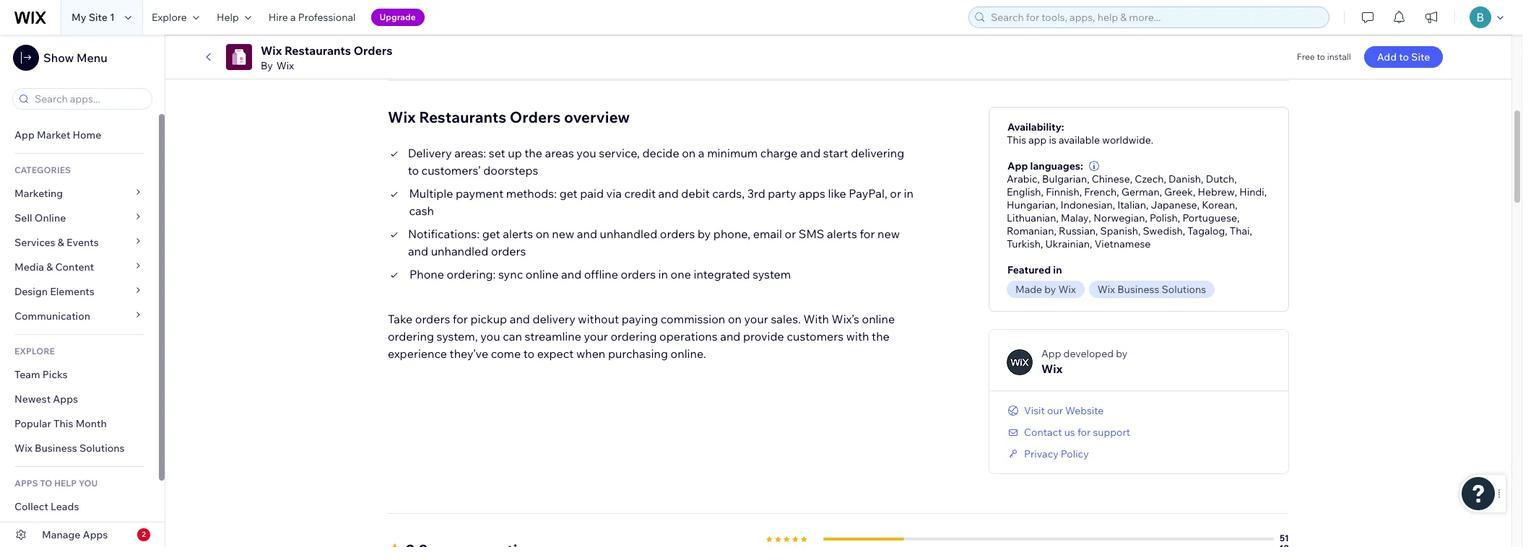 Task type: describe. For each thing, give the bounding box(es) containing it.
indonesian
[[1061, 198, 1113, 211]]

hire a professional link
[[260, 0, 365, 35]]

help
[[54, 478, 77, 489]]

arabic , bulgarian , chinese , czech , danish , dutch , english , finnish , french , german , greek , hebrew , hindi , hungarian , indonesian , italian , japanese , korean , lithuanian , malay , norwegian , polish , portuguese , romanian , russian , spanish , swedish , tagalog , thai , turkish , ukrainian , vietnamese
[[1007, 172, 1270, 250]]

is
[[1049, 133, 1057, 146]]

credit
[[625, 186, 656, 201]]

can
[[503, 329, 522, 344]]

bulgarian
[[1043, 172, 1088, 185]]

sell online
[[14, 212, 66, 225]]

0 vertical spatial wix business solutions
[[1098, 283, 1207, 296]]

without
[[578, 312, 619, 326]]

website
[[1066, 404, 1104, 417]]

wix inside app developed by wix
[[1042, 362, 1063, 376]]

2 alerts from the left
[[827, 227, 858, 241]]

team picks link
[[0, 363, 159, 387]]

add
[[1378, 51, 1397, 64]]

newest
[[14, 393, 51, 406]]

wix restaurants orders overview
[[388, 107, 630, 126]]

design
[[14, 285, 48, 298]]

when
[[577, 347, 606, 361]]

collect leads link
[[0, 495, 159, 519]]

available
[[1059, 133, 1100, 146]]

and left offline
[[561, 267, 582, 282]]

services & events link
[[0, 230, 159, 255]]

for for take orders for pickup and delivery without paying commission on your sales. with wix's online ordering system, you can streamline your ordering operations and provide customers with the experience they've come to expect when purchasing online.
[[453, 312, 468, 326]]

ukrainian
[[1046, 237, 1090, 250]]

on for paying
[[728, 312, 742, 326]]

notifications:
[[408, 227, 480, 241]]

integrated
[[694, 267, 750, 282]]

operations
[[660, 329, 718, 344]]

to inside button
[[1400, 51, 1410, 64]]

contact us for support
[[1025, 426, 1131, 439]]

app for app developed by wix
[[1042, 347, 1062, 360]]

email
[[753, 227, 782, 241]]

and left provide
[[721, 329, 741, 344]]

service,
[[599, 146, 640, 160]]

1 horizontal spatial wix business solutions link
[[1089, 281, 1220, 298]]

app for app languages:
[[1008, 159, 1028, 172]]

1 horizontal spatial your
[[745, 312, 769, 326]]

orders inside the take orders for pickup and delivery without paying commission on your sales. with wix's online ordering system, you can streamline your ordering operations and provide customers with the experience they've come to expect when purchasing online.
[[415, 312, 450, 326]]

areas
[[545, 146, 574, 160]]

paid
[[580, 186, 604, 201]]

featured in
[[1008, 263, 1063, 276]]

popular this month link
[[0, 412, 159, 436]]

sms
[[799, 227, 825, 241]]

paying
[[622, 312, 658, 326]]

paypal,
[[849, 186, 888, 201]]

system,
[[437, 329, 478, 344]]

orders up 'sync' at the left of the page
[[491, 244, 526, 258]]

by inside notifications:  get alerts on new and unhandled orders by phone, email or sms alerts for new and unhandled orders
[[698, 227, 711, 241]]

wix's
[[832, 312, 860, 326]]

sell online link
[[0, 206, 159, 230]]

services
[[14, 236, 55, 249]]

& for events
[[58, 236, 64, 249]]

popular
[[14, 418, 51, 431]]

visit our website link
[[1007, 404, 1104, 417]]

hire a professional
[[269, 11, 356, 24]]

business for the rightmost the wix business solutions link
[[1118, 283, 1160, 296]]

team picks
[[14, 368, 68, 381]]

provide
[[743, 329, 785, 344]]

wix down featured in
[[1059, 283, 1076, 296]]

delivery areas: set up the areas you service, decide on a minimum charge and start delivering to customers' doorsteps
[[408, 146, 905, 177]]

media
[[14, 261, 44, 274]]

professional
[[298, 11, 356, 24]]

wix business solutions inside sidebar element
[[14, 442, 125, 455]]

payment
[[456, 186, 504, 201]]

1 vertical spatial wix business solutions link
[[0, 436, 159, 461]]

2
[[142, 530, 146, 540]]

debit
[[682, 186, 710, 201]]

by
[[261, 59, 273, 72]]

design elements
[[14, 285, 95, 298]]

app languages:
[[1008, 159, 1084, 172]]

experience
[[388, 347, 447, 361]]

ordering:
[[447, 267, 496, 282]]

cash
[[409, 203, 434, 218]]

multiple payment methods: get paid via credit and debit cards, 3rd party apps like paypal, or in cash
[[409, 186, 914, 218]]

market
[[37, 129, 70, 142]]

lithuanian
[[1007, 211, 1057, 224]]

1 horizontal spatial solutions
[[1162, 283, 1207, 296]]

decide
[[643, 146, 680, 160]]

sales.
[[771, 312, 801, 326]]

danish
[[1169, 172, 1202, 185]]

availability: this app is available worldwide.
[[1007, 120, 1154, 146]]

vietnamese
[[1095, 237, 1151, 250]]

to
[[40, 478, 52, 489]]

contact
[[1025, 426, 1062, 439]]

orders down notifications:  get alerts on new and unhandled orders by phone, email or sms alerts for new and unhandled orders
[[621, 267, 656, 282]]

hindi
[[1240, 185, 1265, 198]]

site inside button
[[1412, 51, 1431, 64]]

and up phone
[[408, 244, 429, 258]]

wix down 'vietnamese'
[[1098, 283, 1116, 296]]

wix restaurants orders logo image
[[226, 44, 252, 70]]

newest apps
[[14, 393, 78, 406]]

our
[[1048, 404, 1063, 417]]

1 alerts from the left
[[503, 227, 533, 241]]

1
[[110, 11, 115, 24]]

0 horizontal spatial site
[[89, 11, 108, 24]]

1 vertical spatial by
[[1045, 283, 1057, 296]]

0 vertical spatial online
[[526, 267, 559, 282]]

english
[[1007, 185, 1042, 198]]

team
[[14, 368, 40, 381]]

upgrade
[[380, 12, 416, 22]]

worldwide.
[[1103, 133, 1154, 146]]

thai
[[1230, 224, 1250, 237]]

developed
[[1064, 347, 1114, 360]]

system
[[753, 267, 791, 282]]

media & content link
[[0, 255, 159, 280]]



Task type: locate. For each thing, give the bounding box(es) containing it.
2 vertical spatial by
[[1116, 347, 1128, 360]]

0 vertical spatial business
[[1118, 283, 1160, 296]]

wix business solutions down the popular this month
[[14, 442, 125, 455]]

apps up the popular this month
[[53, 393, 78, 406]]

the right the with
[[872, 329, 890, 344]]

orders up 'system,'
[[415, 312, 450, 326]]

manage apps
[[42, 529, 108, 542]]

0 horizontal spatial online
[[526, 267, 559, 282]]

popular this month
[[14, 418, 107, 431]]

get down "payment"
[[482, 227, 500, 241]]

wix up delivery
[[388, 107, 416, 126]]

visit our website
[[1025, 404, 1104, 417]]

wix right by
[[277, 59, 294, 72]]

new down methods:
[[552, 227, 575, 241]]

phone ordering: sync online and offline orders in one integrated system
[[410, 267, 791, 282]]

1 vertical spatial apps
[[83, 529, 108, 542]]

unhandled down notifications:
[[431, 244, 489, 258]]

to right free
[[1318, 51, 1326, 62]]

app right "developed by wix" icon
[[1042, 347, 1062, 360]]

up
[[508, 146, 522, 160]]

for down paypal, at the top right
[[860, 227, 875, 241]]

1 horizontal spatial you
[[577, 146, 597, 160]]

communication
[[14, 310, 93, 323]]

start
[[824, 146, 849, 160]]

0 vertical spatial for
[[860, 227, 875, 241]]

0 horizontal spatial you
[[481, 329, 500, 344]]

methods:
[[506, 186, 557, 201]]

privacy
[[1025, 448, 1059, 461]]

new
[[552, 227, 575, 241], [878, 227, 900, 241]]

delivery
[[408, 146, 452, 160]]

this left app
[[1007, 133, 1027, 146]]

0 horizontal spatial orders
[[354, 43, 393, 58]]

this inside popular this month link
[[53, 418, 73, 431]]

the inside the take orders for pickup and delivery without paying commission on your sales. with wix's online ordering system, you can streamline your ordering operations and provide customers with the experience they've come to expect when purchasing online.
[[872, 329, 890, 344]]

and left debit
[[659, 186, 679, 201]]

phone
[[410, 267, 444, 282]]

1 horizontal spatial alerts
[[827, 227, 858, 241]]

your down without
[[584, 329, 608, 344]]

wix inside sidebar element
[[14, 442, 32, 455]]

to inside the delivery areas: set up the areas you service, decide on a minimum charge and start delivering to customers' doorsteps
[[408, 163, 419, 177]]

for for contact us for support
[[1078, 426, 1091, 439]]

on inside the delivery areas: set up the areas you service, decide on a minimum charge and start delivering to customers' doorsteps
[[682, 146, 696, 160]]

1 horizontal spatial app
[[1008, 159, 1028, 172]]

they've
[[450, 347, 489, 361]]

romanian
[[1007, 224, 1054, 237]]

for inside notifications:  get alerts on new and unhandled orders by phone, email or sms alerts for new and unhandled orders
[[860, 227, 875, 241]]

free to install
[[1298, 51, 1352, 62]]

0 horizontal spatial business
[[35, 442, 77, 455]]

online up the with
[[862, 312, 895, 326]]

1 horizontal spatial this
[[1007, 133, 1027, 146]]

0 horizontal spatial or
[[785, 227, 796, 241]]

explore
[[14, 346, 55, 357]]

arabic
[[1007, 172, 1038, 185]]

you right areas at the top
[[577, 146, 597, 160]]

by right developed
[[1116, 347, 1128, 360]]

1 horizontal spatial ordering
[[611, 329, 657, 344]]

this left month
[[53, 418, 73, 431]]

0 horizontal spatial apps
[[53, 393, 78, 406]]

japanese
[[1151, 198, 1198, 211]]

0 vertical spatial orders
[[354, 43, 393, 58]]

with
[[804, 312, 829, 326]]

developed by wix image
[[1007, 349, 1033, 375]]

you inside the delivery areas: set up the areas you service, decide on a minimum charge and start delivering to customers' doorsteps
[[577, 146, 597, 160]]

app market home
[[14, 129, 101, 142]]

1 horizontal spatial by
[[1045, 283, 1057, 296]]

1 vertical spatial orders
[[510, 107, 561, 126]]

0 horizontal spatial wix business solutions link
[[0, 436, 159, 461]]

and inside the delivery areas: set up the areas you service, decide on a minimum charge and start delivering to customers' doorsteps
[[801, 146, 821, 160]]

1 vertical spatial unhandled
[[431, 244, 489, 258]]

1 vertical spatial site
[[1412, 51, 1431, 64]]

and inside multiple payment methods: get paid via credit and debit cards, 3rd party apps like paypal, or in cash
[[659, 186, 679, 201]]

on right "commission"
[[728, 312, 742, 326]]

a right hire on the top of the page
[[290, 11, 296, 24]]

this inside the availability: this app is available worldwide.
[[1007, 133, 1027, 146]]

and up can
[[510, 312, 530, 326]]

sidebar element
[[0, 35, 165, 548]]

app up english
[[1008, 159, 1028, 172]]

you
[[577, 146, 597, 160], [481, 329, 500, 344]]

1 horizontal spatial unhandled
[[600, 227, 658, 241]]

1 vertical spatial solutions
[[79, 442, 125, 455]]

2 new from the left
[[878, 227, 900, 241]]

app inside sidebar element
[[14, 129, 35, 142]]

dutch
[[1206, 172, 1235, 185]]

1 vertical spatial wix business solutions
[[14, 442, 125, 455]]

unhandled
[[600, 227, 658, 241], [431, 244, 489, 258]]

wix
[[261, 43, 282, 58], [277, 59, 294, 72], [388, 107, 416, 126], [1059, 283, 1076, 296], [1098, 283, 1116, 296], [1042, 362, 1063, 376], [14, 442, 32, 455]]

one
[[671, 267, 691, 282]]

german
[[1122, 185, 1160, 198]]

show
[[43, 51, 74, 65]]

1 horizontal spatial on
[[682, 146, 696, 160]]

1 horizontal spatial restaurants
[[419, 107, 507, 126]]

cards,
[[713, 186, 745, 201]]

in inside multiple payment methods: get paid via credit and debit cards, 3rd party apps like paypal, or in cash
[[904, 186, 914, 201]]

0 vertical spatial get
[[560, 186, 578, 201]]

add to site button
[[1365, 46, 1444, 68]]

ordering up purchasing
[[611, 329, 657, 344]]

in
[[904, 186, 914, 201], [1054, 263, 1063, 276], [659, 267, 668, 282]]

install
[[1328, 51, 1352, 62]]

get inside multiple payment methods: get paid via credit and debit cards, 3rd party apps like paypal, or in cash
[[560, 186, 578, 201]]

or right paypal, at the top right
[[890, 186, 902, 201]]

business down 'vietnamese'
[[1118, 283, 1160, 296]]

customers
[[787, 329, 844, 344]]

1 horizontal spatial in
[[904, 186, 914, 201]]

content
[[55, 261, 94, 274]]

business for bottommost the wix business solutions link
[[35, 442, 77, 455]]

0 horizontal spatial a
[[290, 11, 296, 24]]

italian
[[1118, 198, 1147, 211]]

the inside the delivery areas: set up the areas you service, decide on a minimum charge and start delivering to customers' doorsteps
[[525, 146, 543, 160]]

1 vertical spatial a
[[699, 146, 705, 160]]

0 horizontal spatial solutions
[[79, 442, 125, 455]]

1 horizontal spatial wix business solutions
[[1098, 283, 1207, 296]]

2 vertical spatial for
[[1078, 426, 1091, 439]]

solutions inside sidebar element
[[79, 442, 125, 455]]

privacy policy
[[1025, 448, 1089, 461]]

charge
[[761, 146, 798, 160]]

for inside the take orders for pickup and delivery without paying commission on your sales. with wix's online ordering system, you can streamline your ordering operations and provide customers with the experience they've come to expect when purchasing online.
[[453, 312, 468, 326]]

apps for manage apps
[[83, 529, 108, 542]]

app inside app developed by wix
[[1042, 347, 1062, 360]]

solutions down swedish in the right of the page
[[1162, 283, 1207, 296]]

hire
[[269, 11, 288, 24]]

restaurants up areas:
[[419, 107, 507, 126]]

0 vertical spatial or
[[890, 186, 902, 201]]

1 horizontal spatial online
[[862, 312, 895, 326]]

newest apps link
[[0, 387, 159, 412]]

1 horizontal spatial get
[[560, 186, 578, 201]]

on inside notifications:  get alerts on new and unhandled orders by phone, email or sms alerts for new and unhandled orders
[[536, 227, 550, 241]]

0 vertical spatial unhandled
[[600, 227, 658, 241]]

business inside sidebar element
[[35, 442, 77, 455]]

multiple
[[409, 186, 453, 201]]

or inside multiple payment methods: get paid via credit and debit cards, 3rd party apps like paypal, or in cash
[[890, 186, 902, 201]]

help
[[217, 11, 239, 24]]

1 ordering from the left
[[388, 329, 434, 344]]

by inside app developed by wix
[[1116, 347, 1128, 360]]

hungarian
[[1007, 198, 1056, 211]]

site left 1
[[89, 11, 108, 24]]

to
[[1400, 51, 1410, 64], [1318, 51, 1326, 62], [408, 163, 419, 177], [524, 347, 535, 361]]

or inside notifications:  get alerts on new and unhandled orders by phone, email or sms alerts for new and unhandled orders
[[785, 227, 796, 241]]

0 vertical spatial app
[[14, 129, 35, 142]]

0 horizontal spatial new
[[552, 227, 575, 241]]

0 horizontal spatial for
[[453, 312, 468, 326]]

0 horizontal spatial in
[[659, 267, 668, 282]]

marketing link
[[0, 181, 159, 206]]

1 vertical spatial get
[[482, 227, 500, 241]]

2 horizontal spatial in
[[1054, 263, 1063, 276]]

wix business solutions down 'vietnamese'
[[1098, 283, 1207, 296]]

made
[[1016, 283, 1043, 296]]

app left 'market'
[[14, 129, 35, 142]]

orders up the up
[[510, 107, 561, 126]]

1 horizontal spatial apps
[[83, 529, 108, 542]]

new down paypal, at the top right
[[878, 227, 900, 241]]

2 horizontal spatial by
[[1116, 347, 1128, 360]]

orders
[[660, 227, 695, 241], [491, 244, 526, 258], [621, 267, 656, 282], [415, 312, 450, 326]]

app for app market home
[[14, 129, 35, 142]]

a left minimum
[[699, 146, 705, 160]]

by left phone,
[[698, 227, 711, 241]]

0 vertical spatial apps
[[53, 393, 78, 406]]

delivery
[[533, 312, 576, 326]]

1 vertical spatial you
[[481, 329, 500, 344]]

0 horizontal spatial alerts
[[503, 227, 533, 241]]

to inside the take orders for pickup and delivery without paying commission on your sales. with wix's online ordering system, you can streamline your ordering operations and provide customers with the experience they've come to expect when purchasing online.
[[524, 347, 535, 361]]

2 vertical spatial app
[[1042, 347, 1062, 360]]

via
[[607, 186, 622, 201]]

privacy policy link
[[1007, 448, 1089, 461]]

0 vertical spatial site
[[89, 11, 108, 24]]

for right 'us'
[[1078, 426, 1091, 439]]

0 horizontal spatial app
[[14, 129, 35, 142]]

set
[[489, 146, 506, 160]]

made by wix link
[[1007, 281, 1089, 298]]

0 horizontal spatial ordering
[[388, 329, 434, 344]]

on for service,
[[682, 146, 696, 160]]

minimum
[[707, 146, 758, 160]]

in up made by wix link
[[1054, 263, 1063, 276]]

1 new from the left
[[552, 227, 575, 241]]

&
[[58, 236, 64, 249], [46, 261, 53, 274]]

explore
[[152, 11, 187, 24]]

my
[[72, 11, 86, 24]]

you down pickup
[[481, 329, 500, 344]]

on inside the take orders for pickup and delivery without paying commission on your sales. with wix's online ordering system, you can streamline your ordering operations and provide customers with the experience they've come to expect when purchasing online.
[[728, 312, 742, 326]]

1 horizontal spatial for
[[860, 227, 875, 241]]

1 vertical spatial online
[[862, 312, 895, 326]]

marketing
[[14, 187, 63, 200]]

0 horizontal spatial by
[[698, 227, 711, 241]]

orders inside wix restaurants orders by wix
[[354, 43, 393, 58]]

business
[[1118, 283, 1160, 296], [35, 442, 77, 455]]

0 horizontal spatial on
[[536, 227, 550, 241]]

and down paid
[[577, 227, 598, 241]]

0 vertical spatial &
[[58, 236, 64, 249]]

policy
[[1061, 448, 1089, 461]]

party
[[768, 186, 797, 201]]

to right "come"
[[524, 347, 535, 361]]

0 vertical spatial wix business solutions link
[[1089, 281, 1220, 298]]

a inside the delivery areas: set up the areas you service, decide on a minimum charge and start delivering to customers' doorsteps
[[699, 146, 705, 160]]

restaurants for wix restaurants orders overview
[[419, 107, 507, 126]]

1 vertical spatial the
[[872, 329, 890, 344]]

this for popular
[[53, 418, 73, 431]]

business down the popular this month
[[35, 442, 77, 455]]

1 horizontal spatial &
[[58, 236, 64, 249]]

alerts
[[503, 227, 533, 241], [827, 227, 858, 241]]

wix right "developed by wix" icon
[[1042, 362, 1063, 376]]

apps down collect leads link
[[83, 529, 108, 542]]

& left 'events'
[[58, 236, 64, 249]]

take orders for pickup and delivery without paying commission on your sales. with wix's online ordering system, you can streamline your ordering operations and provide customers with the experience they've come to expect when purchasing online.
[[388, 312, 895, 361]]

on right decide
[[682, 146, 696, 160]]

app
[[1029, 133, 1047, 146]]

Search for tools, apps, help & more... field
[[987, 7, 1325, 27]]

1 horizontal spatial business
[[1118, 283, 1160, 296]]

your up provide
[[745, 312, 769, 326]]

on down methods:
[[536, 227, 550, 241]]

1 vertical spatial business
[[35, 442, 77, 455]]

get left paid
[[560, 186, 578, 201]]

for up 'system,'
[[453, 312, 468, 326]]

you inside the take orders for pickup and delivery without paying commission on your sales. with wix's online ordering system, you can streamline your ordering operations and provide customers with the experience they've come to expect when purchasing online.
[[481, 329, 500, 344]]

1 horizontal spatial or
[[890, 186, 902, 201]]

1 vertical spatial &
[[46, 261, 53, 274]]

online right 'sync' at the left of the page
[[526, 267, 559, 282]]

unhandled down credit
[[600, 227, 658, 241]]

1 vertical spatial or
[[785, 227, 796, 241]]

Search apps... field
[[30, 89, 147, 109]]

by right made
[[1045, 283, 1057, 296]]

wix business solutions link down 'vietnamese'
[[1089, 281, 1220, 298]]

alerts right sms in the right of the page
[[827, 227, 858, 241]]

0 horizontal spatial get
[[482, 227, 500, 241]]

wix business solutions link down month
[[0, 436, 159, 461]]

this for availability:
[[1007, 133, 1027, 146]]

site right add
[[1412, 51, 1431, 64]]

online
[[35, 212, 66, 225]]

orders for wix restaurants orders by wix
[[354, 43, 393, 58]]

1 vertical spatial your
[[584, 329, 608, 344]]

1 vertical spatial on
[[536, 227, 550, 241]]

orders for wix restaurants orders overview
[[510, 107, 561, 126]]

0 vertical spatial a
[[290, 11, 296, 24]]

0 vertical spatial this
[[1007, 133, 1027, 146]]

2 vertical spatial on
[[728, 312, 742, 326]]

support
[[1093, 426, 1131, 439]]

0 horizontal spatial the
[[525, 146, 543, 160]]

purchasing
[[608, 347, 668, 361]]

pickup
[[471, 312, 507, 326]]

app developed by wix
[[1042, 347, 1128, 376]]

0 vertical spatial your
[[745, 312, 769, 326]]

to right add
[[1400, 51, 1410, 64]]

0 vertical spatial on
[[682, 146, 696, 160]]

1 vertical spatial app
[[1008, 159, 1028, 172]]

restaurants down the hire a professional at top left
[[285, 43, 351, 58]]

show menu
[[43, 51, 107, 65]]

to down delivery
[[408, 163, 419, 177]]

0 vertical spatial solutions
[[1162, 283, 1207, 296]]

russian
[[1059, 224, 1096, 237]]

0 horizontal spatial this
[[53, 418, 73, 431]]

& right media
[[46, 261, 53, 274]]

turkish
[[1007, 237, 1041, 250]]

design elements link
[[0, 280, 159, 304]]

0 horizontal spatial your
[[584, 329, 608, 344]]

0 horizontal spatial restaurants
[[285, 43, 351, 58]]

restaurants inside wix restaurants orders by wix
[[285, 43, 351, 58]]

alerts up 'sync' at the left of the page
[[503, 227, 533, 241]]

malay
[[1061, 211, 1089, 224]]

the right the up
[[525, 146, 543, 160]]

0 vertical spatial by
[[698, 227, 711, 241]]

1 horizontal spatial new
[[878, 227, 900, 241]]

you
[[79, 478, 98, 489]]

0 horizontal spatial unhandled
[[431, 244, 489, 258]]

norwegian
[[1094, 211, 1145, 224]]

restaurants for wix restaurants orders by wix
[[285, 43, 351, 58]]

1 vertical spatial for
[[453, 312, 468, 326]]

delivering
[[851, 146, 905, 160]]

featured
[[1008, 263, 1051, 276]]

online inside the take orders for pickup and delivery without paying commission on your sales. with wix's online ordering system, you can streamline your ordering operations and provide customers with the experience they've come to expect when purchasing online.
[[862, 312, 895, 326]]

orders down upgrade button
[[354, 43, 393, 58]]

1 horizontal spatial a
[[699, 146, 705, 160]]

ordering up experience
[[388, 329, 434, 344]]

1 vertical spatial this
[[53, 418, 73, 431]]

0 vertical spatial the
[[525, 146, 543, 160]]

streamline
[[525, 329, 582, 344]]

0 horizontal spatial &
[[46, 261, 53, 274]]

1 vertical spatial restaurants
[[419, 107, 507, 126]]

or left sms in the right of the page
[[785, 227, 796, 241]]

collect leads
[[14, 501, 79, 514]]

app market home link
[[0, 123, 159, 147]]

apps
[[53, 393, 78, 406], [83, 529, 108, 542]]

0 vertical spatial you
[[577, 146, 597, 160]]

apps for newest apps
[[53, 393, 78, 406]]

ordering
[[388, 329, 434, 344], [611, 329, 657, 344]]

& for content
[[46, 261, 53, 274]]

orders down multiple payment methods: get paid via credit and debit cards, 3rd party apps like paypal, or in cash
[[660, 227, 695, 241]]

get inside notifications:  get alerts on new and unhandled orders by phone, email or sms alerts for new and unhandled orders
[[482, 227, 500, 241]]

wix down 'popular'
[[14, 442, 32, 455]]

wix up by
[[261, 43, 282, 58]]

and left "start"
[[801, 146, 821, 160]]

2 ordering from the left
[[611, 329, 657, 344]]

1 horizontal spatial site
[[1412, 51, 1431, 64]]

home
[[73, 129, 101, 142]]

in left one
[[659, 267, 668, 282]]

solutions down month
[[79, 442, 125, 455]]

1 horizontal spatial orders
[[510, 107, 561, 126]]

in right paypal, at the top right
[[904, 186, 914, 201]]

0 vertical spatial restaurants
[[285, 43, 351, 58]]

categories
[[14, 165, 71, 176]]



Task type: vqa. For each thing, say whether or not it's contained in the screenshot.
Hungarian in the right top of the page
yes



